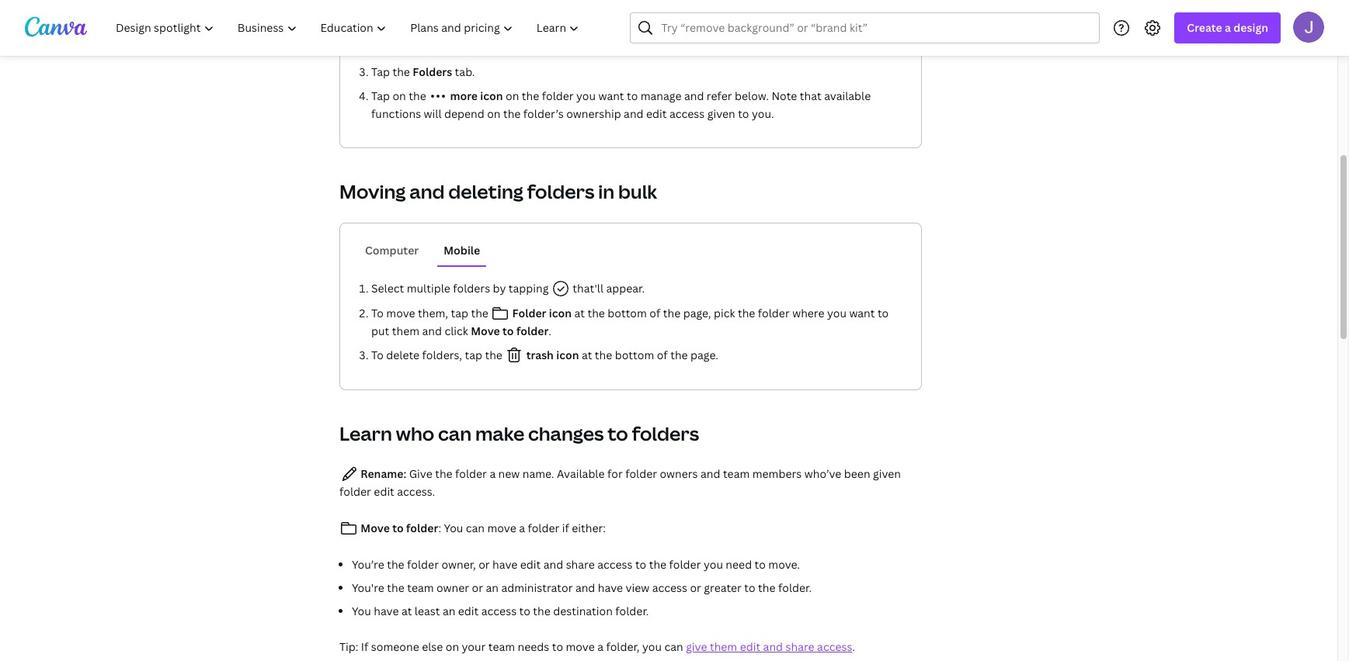 Task type: vqa. For each thing, say whether or not it's contained in the screenshot.
Language: English (Us) button
no



Task type: locate. For each thing, give the bounding box(es) containing it.
move to folder .
[[471, 324, 552, 339]]

bottom down at the bottom of the page, pick the folder where you want to put them and click
[[615, 348, 654, 363]]

1 horizontal spatial share
[[786, 640, 815, 655]]

folder. down move.
[[778, 581, 812, 596]]

icon right trash
[[556, 348, 579, 363]]

edit
[[646, 106, 667, 121], [374, 485, 395, 500], [520, 558, 541, 573], [458, 604, 479, 619], [740, 640, 761, 655]]

them
[[392, 324, 420, 339], [710, 640, 737, 655]]

an
[[486, 581, 499, 596], [443, 604, 456, 619]]

design
[[1234, 20, 1269, 35]]

2 to from the top
[[371, 348, 384, 363]]

jacob simon image
[[1294, 11, 1325, 42]]

folder
[[512, 306, 547, 321]]

0 vertical spatial to
[[371, 306, 384, 321]]

greater
[[704, 581, 742, 596]]

0 vertical spatial folders
[[527, 179, 595, 204]]

0 horizontal spatial want
[[599, 89, 624, 103]]

have
[[493, 558, 518, 573], [598, 581, 623, 596], [374, 604, 399, 619]]

on
[[393, 89, 406, 103], [506, 89, 519, 103], [487, 106, 501, 121], [446, 640, 459, 655]]

at for you have at least an edit access to the destination folder.
[[402, 604, 412, 619]]

0 vertical spatial you
[[444, 521, 463, 536]]

0 vertical spatial folder.
[[778, 581, 812, 596]]

you right :
[[444, 521, 463, 536]]

.
[[549, 324, 552, 339], [852, 640, 855, 655]]

edit right give
[[740, 640, 761, 655]]

1 vertical spatial want
[[849, 306, 875, 321]]

edit inside "on the folder you want to manage and refer below. note that available functions will depend on the folder's ownership and edit access given to you."
[[646, 106, 667, 121]]

to for to move them, tap the
[[371, 306, 384, 321]]

have down you're
[[374, 604, 399, 619]]

folder
[[542, 89, 574, 103], [758, 306, 790, 321], [517, 324, 549, 339], [455, 467, 487, 482], [626, 467, 657, 482], [340, 485, 371, 500], [406, 521, 438, 536], [528, 521, 560, 536], [407, 558, 439, 573], [669, 558, 701, 573]]

at left the least
[[402, 604, 412, 619]]

0 horizontal spatial move
[[361, 521, 390, 536]]

pick
[[714, 306, 735, 321]]

folder icon
[[510, 306, 572, 321]]

0 vertical spatial tap
[[371, 64, 390, 79]]

folders left in
[[527, 179, 595, 204]]

1 vertical spatial .
[[852, 640, 855, 655]]

1 horizontal spatial you
[[444, 521, 463, 536]]

team left members
[[723, 467, 750, 482]]

1 vertical spatial you
[[352, 604, 371, 619]]

2 vertical spatial manage
[[641, 89, 682, 103]]

folders, down click
[[422, 348, 462, 363]]

0 vertical spatial move
[[471, 324, 500, 339]]

select multiple folders by tapping
[[371, 281, 552, 296]]

bottom down appear.
[[608, 306, 647, 321]]

1 horizontal spatial have
[[493, 558, 518, 573]]

1 tap from the top
[[371, 64, 390, 79]]

1 vertical spatial icon
[[549, 306, 572, 321]]

team left needs on the left bottom of page
[[489, 640, 515, 655]]

move
[[471, 324, 500, 339], [361, 521, 390, 536]]

0 vertical spatial .
[[549, 324, 552, 339]]

them right give
[[710, 640, 737, 655]]

create a design
[[1187, 20, 1269, 35]]

0 vertical spatial them
[[392, 324, 420, 339]]

your inside , select your name to manage personal folders, or select to manage shared folders.
[[560, 23, 584, 38]]

you up ownership
[[576, 89, 596, 103]]

an up you have at least an edit access to the destination folder.
[[486, 581, 499, 596]]

and left refer
[[684, 89, 704, 103]]

name
[[587, 23, 616, 38]]

them up the delete
[[392, 324, 420, 339]]

0 horizontal spatial you
[[352, 604, 371, 619]]

2 vertical spatial can
[[665, 640, 683, 655]]

0 vertical spatial at
[[575, 306, 585, 321]]

1 horizontal spatial .
[[852, 640, 855, 655]]

1 vertical spatial bottom
[[615, 348, 654, 363]]

move up you're on the left
[[361, 521, 390, 536]]

new
[[498, 467, 520, 482]]

tap up "functions"
[[371, 89, 390, 103]]

0 horizontal spatial given
[[708, 106, 736, 121]]

manage left refer
[[641, 89, 682, 103]]

icon for on
[[480, 89, 503, 103]]

0 horizontal spatial have
[[374, 604, 399, 619]]

folder down rename:
[[340, 485, 371, 500]]

at down that'll
[[575, 306, 585, 321]]

and
[[684, 89, 704, 103], [624, 106, 644, 121], [410, 179, 445, 204], [422, 324, 442, 339], [701, 467, 721, 482], [544, 558, 563, 573], [576, 581, 595, 596], [763, 640, 783, 655]]

trash icon at the bottom of the page.
[[524, 348, 719, 363]]

icon
[[480, 89, 503, 103], [549, 306, 572, 321], [556, 348, 579, 363]]

or up note
[[767, 23, 779, 38]]

tap
[[451, 306, 468, 321], [465, 348, 482, 363]]

edit down rename:
[[374, 485, 395, 500]]

someone
[[371, 640, 419, 655]]

1 horizontal spatial folder.
[[778, 581, 812, 596]]

mobile button
[[438, 236, 487, 266]]

select
[[526, 23, 558, 38], [781, 23, 813, 38]]

move up put
[[386, 306, 415, 321]]

0 vertical spatial your
[[560, 23, 584, 38]]

1 vertical spatial have
[[598, 581, 623, 596]]

2 vertical spatial team
[[489, 640, 515, 655]]

access
[[670, 106, 705, 121], [598, 558, 633, 573], [652, 581, 688, 596], [481, 604, 517, 619], [817, 640, 852, 655]]

,
[[521, 23, 524, 38]]

given down refer
[[708, 106, 736, 121]]

0 vertical spatial given
[[708, 106, 736, 121]]

0 vertical spatial can
[[438, 421, 472, 447]]

tapping
[[509, 281, 549, 296]]

can right :
[[466, 521, 485, 536]]

have left the view
[[598, 581, 623, 596]]

given right been
[[873, 467, 901, 482]]

computer button
[[359, 236, 425, 266]]

1 vertical spatial of
[[657, 348, 668, 363]]

tab.
[[455, 64, 475, 79]]

1 vertical spatial folders
[[453, 281, 490, 296]]

on right the more icon
[[506, 89, 519, 103]]

0 horizontal spatial team
[[407, 581, 434, 596]]

multiple
[[407, 281, 450, 296]]

1 to from the top
[[371, 306, 384, 321]]

a inside give the folder a new name. available for folder owners and team members who've been given folder edit access.
[[490, 467, 496, 482]]

or right owner
[[472, 581, 483, 596]]

0 vertical spatial tap
[[451, 306, 468, 321]]

0 horizontal spatial select
[[526, 23, 558, 38]]

team
[[723, 467, 750, 482], [407, 581, 434, 596], [489, 640, 515, 655]]

0 vertical spatial want
[[599, 89, 624, 103]]

tap up the tap on the
[[371, 64, 390, 79]]

tip:
[[340, 640, 358, 655]]

1 horizontal spatial them
[[710, 640, 737, 655]]

on right else
[[446, 640, 459, 655]]

tip: if someone else on your team needs to move a folder, you can give them edit and share access .
[[340, 640, 855, 655]]

folder left owner,
[[407, 558, 439, 573]]

want up ownership
[[599, 89, 624, 103]]

you
[[444, 521, 463, 536], [352, 604, 371, 619]]

0 horizontal spatial folder.
[[616, 604, 649, 619]]

0 vertical spatial of
[[650, 306, 661, 321]]

at
[[575, 306, 585, 321], [582, 348, 592, 363], [402, 604, 412, 619]]

can left give
[[665, 640, 683, 655]]

to move them, tap the
[[371, 306, 491, 321]]

1 horizontal spatial want
[[849, 306, 875, 321]]

a left new
[[490, 467, 496, 482]]

select up note
[[781, 23, 813, 38]]

0 vertical spatial bottom
[[608, 306, 647, 321]]

1 vertical spatial folders,
[[422, 348, 462, 363]]

2 horizontal spatial folders
[[632, 421, 699, 447]]

the left folder's
[[503, 106, 521, 121]]

top level navigation element
[[106, 12, 593, 44]]

appear.
[[606, 281, 645, 296]]

want inside "on the folder you want to manage and refer below. note that available functions will depend on the folder's ownership and edit access given to you."
[[599, 89, 624, 103]]

folders left by
[[453, 281, 490, 296]]

1 vertical spatial move
[[361, 521, 390, 536]]

folder inside "on the folder you want to manage and refer below. note that available functions will depend on the folder's ownership and edit access given to you."
[[542, 89, 574, 103]]

2 horizontal spatial team
[[723, 467, 750, 482]]

can
[[438, 421, 472, 447], [466, 521, 485, 536], [665, 640, 683, 655]]

the up the tap on the
[[393, 64, 410, 79]]

available
[[824, 89, 871, 103]]

0 horizontal spatial share
[[566, 558, 595, 573]]

select
[[371, 281, 404, 296]]

2 vertical spatial at
[[402, 604, 412, 619]]

, select your name to manage personal folders, or select to manage shared folders.
[[371, 23, 816, 56]]

to
[[619, 23, 630, 38], [371, 41, 382, 56], [627, 89, 638, 103], [738, 106, 749, 121], [878, 306, 889, 321], [503, 324, 514, 339], [608, 421, 628, 447], [392, 521, 404, 536], [635, 558, 647, 573], [755, 558, 766, 573], [745, 581, 756, 596], [519, 604, 531, 619], [552, 640, 563, 655]]

you right folder,
[[642, 640, 662, 655]]

edit up administrator
[[520, 558, 541, 573]]

1 horizontal spatial an
[[486, 581, 499, 596]]

1 vertical spatial tap
[[371, 89, 390, 103]]

2 vertical spatial move
[[566, 640, 595, 655]]

1 horizontal spatial move
[[471, 324, 500, 339]]

1 vertical spatial at
[[582, 348, 592, 363]]

at the bottom of the page, pick the folder where you want to put them and click
[[371, 306, 889, 339]]

2 tap from the top
[[371, 89, 390, 103]]

given
[[708, 106, 736, 121], [873, 467, 901, 482]]

of
[[650, 306, 661, 321], [657, 348, 668, 363]]

move right click
[[471, 324, 500, 339]]

0 horizontal spatial them
[[392, 324, 420, 339]]

0 horizontal spatial move
[[386, 306, 415, 321]]

move
[[386, 306, 415, 321], [487, 521, 516, 536], [566, 640, 595, 655]]

1 horizontal spatial folders,
[[725, 23, 765, 38]]

you're the folder owner, or have edit and share access to the folder you need to move.
[[352, 558, 800, 573]]

2 vertical spatial have
[[374, 604, 399, 619]]

manage
[[633, 23, 674, 38], [385, 41, 426, 56], [641, 89, 682, 103]]

manage down on the at the top of the page
[[385, 41, 426, 56]]

1 vertical spatial manage
[[385, 41, 426, 56]]

share
[[566, 558, 595, 573], [786, 640, 815, 655]]

0 vertical spatial folders,
[[725, 23, 765, 38]]

and inside give the folder a new name. available for folder owners and team members who've been given folder edit access.
[[701, 467, 721, 482]]

move down destination
[[566, 640, 595, 655]]

0 horizontal spatial an
[[443, 604, 456, 619]]

deleting
[[449, 179, 524, 204]]

0 horizontal spatial .
[[549, 324, 552, 339]]

0 horizontal spatial folders,
[[422, 348, 462, 363]]

personal
[[676, 23, 722, 38]]

on the
[[371, 23, 409, 38]]

to right where
[[878, 306, 889, 321]]

manage left 'personal' on the top right
[[633, 23, 674, 38]]

edit inside give the folder a new name. available for folder owners and team members who've been given folder edit access.
[[374, 485, 395, 500]]

or left greater
[[690, 581, 701, 596]]

0 vertical spatial move
[[386, 306, 415, 321]]

1 horizontal spatial your
[[560, 23, 584, 38]]

folders up owners
[[632, 421, 699, 447]]

icon right more at left
[[480, 89, 503, 103]]

bottom inside at the bottom of the page, pick the folder where you want to put them and click
[[608, 306, 647, 321]]

folder left the need
[[669, 558, 701, 573]]

1 vertical spatial folder.
[[616, 604, 649, 619]]

folders
[[527, 179, 595, 204], [453, 281, 490, 296], [632, 421, 699, 447]]

Try "remove background" or "brand kit" search field
[[661, 13, 1090, 43]]

a
[[1225, 20, 1231, 35], [490, 467, 496, 482], [519, 521, 525, 536], [598, 640, 604, 655]]

2 horizontal spatial move
[[566, 640, 595, 655]]

the up will
[[409, 89, 426, 103]]

2 select from the left
[[781, 23, 813, 38]]

your right else
[[462, 640, 486, 655]]

folder down the folder
[[517, 324, 549, 339]]

1 vertical spatial given
[[873, 467, 901, 482]]

tap up click
[[451, 306, 468, 321]]

0 vertical spatial have
[[493, 558, 518, 573]]

0 vertical spatial icon
[[480, 89, 503, 103]]

the down move.
[[758, 581, 776, 596]]

can right who
[[438, 421, 472, 447]]

at right trash
[[582, 348, 592, 363]]

team up the least
[[407, 581, 434, 596]]

least
[[415, 604, 440, 619]]

the
[[389, 23, 407, 38], [393, 64, 410, 79], [409, 89, 426, 103], [522, 89, 539, 103], [503, 106, 521, 121], [471, 306, 489, 321], [588, 306, 605, 321], [663, 306, 681, 321], [738, 306, 755, 321], [485, 348, 503, 363], [595, 348, 612, 363], [671, 348, 688, 363], [435, 467, 453, 482], [387, 558, 404, 573], [649, 558, 667, 573], [387, 581, 405, 596], [758, 581, 776, 596], [533, 604, 551, 619]]

to right needs on the left bottom of page
[[552, 640, 563, 655]]

your left name
[[560, 23, 584, 38]]

an right the least
[[443, 604, 456, 619]]

0 vertical spatial share
[[566, 558, 595, 573]]

given inside "on the folder you want to manage and refer below. note that available functions will depend on the folder's ownership and edit access given to you."
[[708, 106, 736, 121]]

move down new
[[487, 521, 516, 536]]

of left the page,
[[650, 306, 661, 321]]

that'll
[[573, 281, 604, 296]]

the up the view
[[649, 558, 667, 573]]

you right where
[[827, 306, 847, 321]]

a left folder,
[[598, 640, 604, 655]]

on down the more icon
[[487, 106, 501, 121]]

1 vertical spatial move
[[487, 521, 516, 536]]

members
[[753, 467, 802, 482]]

given inside give the folder a new name. available for folder owners and team members who've been given folder edit access.
[[873, 467, 901, 482]]

a left if
[[519, 521, 525, 536]]

your
[[560, 23, 584, 38], [462, 640, 486, 655]]

1 horizontal spatial team
[[489, 640, 515, 655]]

want
[[599, 89, 624, 103], [849, 306, 875, 321]]

folder right for
[[626, 467, 657, 482]]

1 horizontal spatial select
[[781, 23, 813, 38]]

1 vertical spatial tap
[[465, 348, 482, 363]]

folders
[[413, 64, 452, 79]]

access inside "on the folder you want to manage and refer below. note that available functions will depend on the folder's ownership and edit access given to you."
[[670, 106, 705, 121]]

folder left where
[[758, 306, 790, 321]]

and up destination
[[576, 581, 595, 596]]

1 vertical spatial team
[[407, 581, 434, 596]]

you're
[[352, 558, 384, 573]]

0 horizontal spatial folders
[[453, 281, 490, 296]]

and up administrator
[[544, 558, 563, 573]]

1 vertical spatial to
[[371, 348, 384, 363]]

folder up folder's
[[542, 89, 574, 103]]

1 horizontal spatial folders
[[527, 179, 595, 204]]

tap down click
[[465, 348, 482, 363]]

1 horizontal spatial given
[[873, 467, 901, 482]]

you down you're
[[352, 604, 371, 619]]

folders, right 'personal' on the top right
[[725, 23, 765, 38]]

0 vertical spatial team
[[723, 467, 750, 482]]

0 horizontal spatial your
[[462, 640, 486, 655]]

have up administrator
[[493, 558, 518, 573]]

note
[[772, 89, 797, 103]]

at for trash icon at the bottom of the page.
[[582, 348, 592, 363]]



Task type: describe. For each thing, give the bounding box(es) containing it.
folder down access.
[[406, 521, 438, 536]]

page.
[[691, 348, 719, 363]]

2 vertical spatial folders
[[632, 421, 699, 447]]

2 horizontal spatial have
[[598, 581, 623, 596]]

you up greater
[[704, 558, 723, 573]]

below.
[[735, 89, 769, 103]]

bulk
[[618, 179, 657, 204]]

give
[[409, 467, 433, 482]]

you.
[[752, 106, 774, 121]]

icon for at
[[549, 306, 572, 321]]

owner,
[[442, 558, 476, 573]]

click
[[445, 324, 468, 339]]

and right ownership
[[624, 106, 644, 121]]

shared
[[429, 41, 465, 56]]

the left page.
[[671, 348, 688, 363]]

to down administrator
[[519, 604, 531, 619]]

who
[[396, 421, 434, 447]]

move for move to folder : you can move a folder if either:
[[361, 521, 390, 536]]

the up folder's
[[522, 89, 539, 103]]

moving
[[340, 179, 406, 204]]

to for to delete folders, tap the
[[371, 348, 384, 363]]

on up "functions"
[[393, 89, 406, 103]]

moving and deleting folders in bulk
[[340, 179, 657, 204]]

folders, inside , select your name to manage personal folders, or select to manage shared folders.
[[725, 23, 765, 38]]

make
[[475, 421, 525, 447]]

folder inside at the bottom of the page, pick the folder where you want to put them and click
[[758, 306, 790, 321]]

to right name
[[619, 23, 630, 38]]

to down the need
[[745, 581, 756, 596]]

the left the page,
[[663, 306, 681, 321]]

1 vertical spatial can
[[466, 521, 485, 536]]

2 vertical spatial icon
[[556, 348, 579, 363]]

move to folder : you can move a folder if either:
[[358, 521, 606, 536]]

folder left new
[[455, 467, 487, 482]]

:
[[438, 521, 441, 536]]

of inside at the bottom of the page, pick the folder where you want to put them and click
[[650, 306, 661, 321]]

1 vertical spatial share
[[786, 640, 815, 655]]

manage inside "on the folder you want to manage and refer below. note that available functions will depend on the folder's ownership and edit access given to you."
[[641, 89, 682, 103]]

0 vertical spatial an
[[486, 581, 499, 596]]

functions
[[371, 106, 421, 121]]

learn
[[340, 421, 392, 447]]

more
[[450, 89, 478, 103]]

for
[[607, 467, 623, 482]]

to down access.
[[392, 521, 404, 536]]

need
[[726, 558, 752, 573]]

0 vertical spatial manage
[[633, 23, 674, 38]]

to down on
[[371, 41, 382, 56]]

them,
[[418, 306, 448, 321]]

by
[[493, 281, 506, 296]]

computer
[[365, 243, 419, 258]]

to down the folder
[[503, 324, 514, 339]]

else
[[422, 640, 443, 655]]

1 select from the left
[[526, 23, 558, 38]]

and inside at the bottom of the page, pick the folder where you want to put them and click
[[422, 324, 442, 339]]

refer
[[707, 89, 732, 103]]

tap for tap the folders tab.
[[371, 64, 390, 79]]

the inside give the folder a new name. available for folder owners and team members who've been given folder edit access.
[[435, 467, 453, 482]]

folder left if
[[528, 521, 560, 536]]

create a design button
[[1175, 12, 1281, 44]]

more icon
[[448, 89, 503, 103]]

move for move to folder .
[[471, 324, 500, 339]]

to left you.
[[738, 106, 749, 121]]

to up the view
[[635, 558, 647, 573]]

or right owner,
[[479, 558, 490, 573]]

been
[[844, 467, 871, 482]]

1 vertical spatial your
[[462, 640, 486, 655]]

where
[[793, 306, 825, 321]]

tap for them,
[[451, 306, 468, 321]]

to right the need
[[755, 558, 766, 573]]

folder,
[[606, 640, 640, 655]]

give the folder a new name. available for folder owners and team members who've been given folder edit access.
[[340, 467, 901, 500]]

on
[[371, 23, 387, 38]]

the down at the bottom of the page, pick the folder where you want to put them and click
[[595, 348, 612, 363]]

and right give
[[763, 640, 783, 655]]

in
[[598, 179, 615, 204]]

tap for tap on the
[[371, 89, 390, 103]]

give
[[686, 640, 707, 655]]

you have at least an edit access to the destination folder.
[[352, 604, 649, 619]]

1 vertical spatial an
[[443, 604, 456, 619]]

that'll appear.
[[573, 281, 645, 296]]

the right on
[[389, 23, 407, 38]]

give them edit and share access link
[[686, 640, 852, 655]]

delete
[[386, 348, 420, 363]]

create
[[1187, 20, 1223, 35]]

put
[[371, 324, 389, 339]]

the down administrator
[[533, 604, 551, 619]]

to up for
[[608, 421, 628, 447]]

changes
[[528, 421, 604, 447]]

if
[[361, 640, 369, 655]]

owners
[[660, 467, 698, 482]]

1 vertical spatial them
[[710, 640, 737, 655]]

view
[[626, 581, 650, 596]]

owner
[[437, 581, 469, 596]]

on the folder you want to manage and refer below. note that available functions will depend on the folder's ownership and edit access given to you.
[[371, 89, 871, 121]]

the right you're on the left
[[387, 558, 404, 573]]

will
[[424, 106, 442, 121]]

folders.
[[467, 41, 507, 56]]

depend
[[444, 106, 485, 121]]

you inside "on the folder you want to manage and refer below. note that available functions will depend on the folder's ownership and edit access given to you."
[[576, 89, 596, 103]]

to down , select your name to manage personal folders, or select to manage shared folders.
[[627, 89, 638, 103]]

administrator
[[501, 581, 573, 596]]

to delete folders, tap the
[[371, 348, 505, 363]]

that
[[800, 89, 822, 103]]

them inside at the bottom of the page, pick the folder where you want to put them and click
[[392, 324, 420, 339]]

want inside at the bottom of the page, pick the folder where you want to put them and click
[[849, 306, 875, 321]]

the right pick
[[738, 306, 755, 321]]

access.
[[397, 485, 435, 500]]

page,
[[683, 306, 711, 321]]

destination
[[553, 604, 613, 619]]

available
[[557, 467, 605, 482]]

edit down owner
[[458, 604, 479, 619]]

if
[[562, 521, 569, 536]]

at inside at the bottom of the page, pick the folder where you want to put them and click
[[575, 306, 585, 321]]

the down that'll
[[588, 306, 605, 321]]

and right moving
[[410, 179, 445, 204]]

team inside give the folder a new name. available for folder owners and team members who've been given folder edit access.
[[723, 467, 750, 482]]

a inside dropdown button
[[1225, 20, 1231, 35]]

the down move to folder .
[[485, 348, 503, 363]]

move.
[[769, 558, 800, 573]]

you inside at the bottom of the page, pick the folder where you want to put them and click
[[827, 306, 847, 321]]

either:
[[572, 521, 606, 536]]

needs
[[518, 640, 550, 655]]

name.
[[523, 467, 554, 482]]

the down select multiple folders by tapping
[[471, 306, 489, 321]]

1 horizontal spatial move
[[487, 521, 516, 536]]

rename:
[[358, 467, 407, 482]]

mobile
[[444, 243, 480, 258]]

who've
[[805, 467, 842, 482]]

tap for folders,
[[465, 348, 482, 363]]

ownership
[[566, 106, 621, 121]]

or inside , select your name to manage personal folders, or select to manage shared folders.
[[767, 23, 779, 38]]

learn who can make changes to folders
[[340, 421, 699, 447]]

tap on the
[[371, 89, 429, 103]]

to inside at the bottom of the page, pick the folder where you want to put them and click
[[878, 306, 889, 321]]

tap the folders tab.
[[371, 64, 475, 79]]

the right you're
[[387, 581, 405, 596]]



